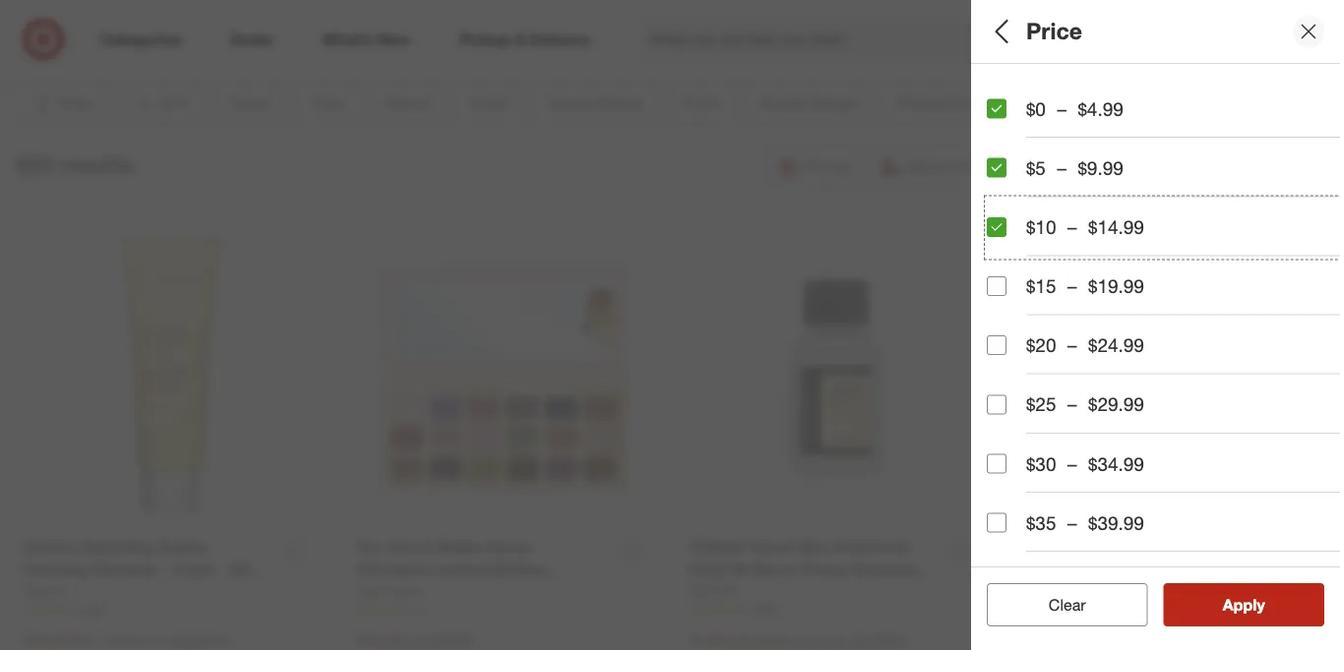 Task type: vqa. For each thing, say whether or not it's contained in the screenshot.


Task type: describe. For each thing, give the bounding box(es) containing it.
pink;
[[1307, 309, 1337, 327]]

price for price $0  –  $4.99; $5  –  $9.99; $10  –  $14.99
[[987, 422, 1034, 445]]

$0  –  $4.99
[[1027, 97, 1124, 120]]

type button
[[987, 133, 1341, 202]]

$10  –  $14.99
[[1027, 216, 1145, 238]]

color beige; black; blue; brown; gold; gray; clear; orange; pink; 
[[987, 284, 1341, 327]]

stars
[[999, 378, 1029, 396]]

$30
[[1027, 453, 1057, 475]]

guest
[[987, 353, 1040, 376]]

$5  –  $9.99 checkbox
[[987, 158, 1007, 178]]

1997 link
[[690, 602, 983, 619]]

hills;
[[1101, 241, 1131, 258]]

6
[[417, 603, 424, 618]]

type
[[987, 153, 1029, 176]]

product form
[[987, 567, 1109, 589]]

all
[[1081, 596, 1096, 615]]

beekman
[[1234, 241, 1292, 258]]

$0 inside the price $0  –  $4.99; $5  –  $9.99; $10  –  $14.99
[[987, 447, 1002, 465]]

$4.99;
[[1025, 447, 1063, 465]]

shade range button
[[987, 477, 1341, 546]]

b
[[1335, 241, 1341, 258]]

see results button
[[1164, 584, 1325, 627]]

see results
[[1203, 596, 1286, 615]]

$25  –  $29.99
[[1027, 393, 1145, 416]]

all filters dialog
[[972, 0, 1341, 651]]

shade range
[[987, 498, 1106, 520]]

$20
[[1027, 334, 1057, 357]]

see
[[1203, 596, 1231, 615]]

$30  –  $34.99 checkbox
[[987, 454, 1007, 474]]

clear for clear
[[1049, 596, 1086, 615]]

$15
[[1027, 275, 1057, 298]]

$5 inside price 'dialog'
[[1027, 157, 1046, 179]]

584
[[16, 151, 54, 179]]

range
[[1048, 498, 1106, 520]]

results for 584 results
[[60, 151, 133, 179]]

$29.99
[[1089, 393, 1145, 416]]

guest rating 5 stars
[[987, 353, 1103, 396]]

9227 link
[[1023, 603, 1318, 620]]

$9.99
[[1078, 157, 1124, 179]]

865
[[84, 603, 104, 618]]

price for price
[[1027, 17, 1083, 45]]

brand anastasia beverly hills; beautyblender; beekman 1802; b
[[987, 215, 1341, 258]]

search button
[[1078, 18, 1125, 65]]

$30  –  $34.99
[[1027, 453, 1145, 475]]

blue;
[[1070, 309, 1101, 327]]

7 link
[[1278, 18, 1321, 61]]

$5 inside the price $0  –  $4.99; $5  –  $9.99; $10  –  $14.99
[[1067, 447, 1081, 465]]

beautyblender;
[[1134, 241, 1230, 258]]

clear button
[[987, 584, 1148, 627]]

brand
[[987, 215, 1041, 238]]

form
[[1063, 567, 1109, 589]]

1802;
[[1296, 241, 1331, 258]]

anastasia
[[987, 241, 1047, 258]]

865 link
[[23, 602, 317, 619]]

$14.99 inside price 'dialog'
[[1089, 216, 1145, 238]]

gray;
[[1185, 309, 1215, 327]]

1997
[[751, 603, 777, 618]]



Task type: locate. For each thing, give the bounding box(es) containing it.
$35  –  $39.99 checkbox
[[987, 513, 1007, 533]]

$0  –  $4.99 checkbox
[[987, 99, 1007, 119]]

clear;
[[1219, 309, 1253, 327]]

product form button
[[987, 546, 1341, 615]]

$24.99
[[1089, 334, 1145, 357]]

1 vertical spatial price
[[987, 422, 1034, 445]]

black;
[[1030, 309, 1066, 327]]

$35
[[1027, 512, 1057, 535]]

$20  –  $24.99
[[1027, 334, 1145, 357]]

0 horizontal spatial results
[[60, 151, 133, 179]]

$0 right $0  –  $4.99 option
[[1027, 97, 1046, 120]]

$5 right $5  –  $9.99 option at the right of page
[[1027, 157, 1046, 179]]

results inside button
[[1235, 596, 1286, 615]]

beverly
[[1051, 241, 1097, 258]]

1 vertical spatial $0
[[987, 447, 1002, 465]]

$10
[[1027, 216, 1057, 238], [1146, 447, 1168, 465]]

$0
[[1027, 97, 1046, 120], [987, 447, 1002, 465]]

clear
[[1039, 596, 1077, 615], [1049, 596, 1086, 615]]

filters
[[1021, 17, 1082, 45]]

$15  –  $19.99 checkbox
[[987, 277, 1007, 296]]

advertisement region
[[80, 0, 1261, 46]]

$15  –  $19.99
[[1027, 275, 1145, 298]]

$10 up "anastasia"
[[1027, 216, 1057, 238]]

1 clear from the left
[[1039, 596, 1077, 615]]

0 vertical spatial $14.99
[[1089, 216, 1145, 238]]

$5 right the $4.99; on the right bottom of page
[[1067, 447, 1081, 465]]

0 vertical spatial results
[[60, 151, 133, 179]]

shade
[[987, 498, 1043, 520]]

$25
[[1027, 393, 1057, 416]]

7
[[1307, 20, 1313, 32]]

price inside 'dialog'
[[1027, 17, 1083, 45]]

$5  –  $9.99
[[1027, 157, 1124, 179]]

584 results
[[16, 151, 133, 179]]

price right all
[[1027, 17, 1083, 45]]

all filters
[[987, 17, 1082, 45]]

$20  –  $24.99 checkbox
[[987, 336, 1007, 355]]

1 horizontal spatial $14.99
[[1192, 447, 1233, 465]]

1 vertical spatial $10
[[1146, 447, 1168, 465]]

1 vertical spatial $14.99
[[1192, 447, 1233, 465]]

0 horizontal spatial $5
[[1027, 157, 1046, 179]]

deals
[[987, 84, 1038, 107]]

$0 inside price 'dialog'
[[1027, 97, 1046, 120]]

What can we help you find? suggestions appear below search field
[[639, 18, 1092, 61]]

results right the 584 at the top of the page
[[60, 151, 133, 179]]

$10 inside price 'dialog'
[[1027, 216, 1057, 238]]

1 horizontal spatial $5
[[1067, 447, 1081, 465]]

$10  –  $14.99 checkbox
[[987, 217, 1007, 237]]

price
[[1027, 17, 1083, 45], [987, 422, 1034, 445]]

1 horizontal spatial $10
[[1146, 447, 1168, 465]]

price down $25  –  $29.99 option on the bottom right
[[987, 422, 1034, 445]]

orange;
[[1257, 309, 1304, 327]]

$9.99;
[[1105, 447, 1142, 465]]

5
[[987, 378, 995, 396]]

clear for clear all
[[1039, 596, 1077, 615]]

deals button
[[987, 64, 1341, 133]]

$5
[[1027, 157, 1046, 179], [1067, 447, 1081, 465]]

price inside the price $0  –  $4.99; $5  –  $9.99; $10  –  $14.99
[[987, 422, 1034, 445]]

results
[[60, 151, 133, 179], [1235, 596, 1286, 615]]

$0 left the $30
[[987, 447, 1002, 465]]

2 clear from the left
[[1049, 596, 1086, 615]]

gold;
[[1150, 309, 1181, 327]]

1 horizontal spatial $0
[[1027, 97, 1046, 120]]

color
[[987, 284, 1036, 307]]

9227
[[1084, 604, 1110, 619]]

$39.99
[[1089, 512, 1145, 535]]

0 vertical spatial $5
[[1027, 157, 1046, 179]]

1 horizontal spatial results
[[1235, 596, 1286, 615]]

$14.99
[[1089, 216, 1145, 238], [1192, 447, 1233, 465]]

6 link
[[356, 602, 650, 619]]

search
[[1078, 32, 1125, 51]]

$35  –  $39.99
[[1027, 512, 1145, 535]]

1 vertical spatial results
[[1235, 596, 1286, 615]]

product
[[987, 567, 1058, 589]]

0 horizontal spatial $14.99
[[1089, 216, 1145, 238]]

beige;
[[987, 309, 1026, 327]]

0 horizontal spatial $10
[[1027, 216, 1057, 238]]

brown;
[[1104, 309, 1147, 327]]

0 vertical spatial price
[[1027, 17, 1083, 45]]

0 horizontal spatial $0
[[987, 447, 1002, 465]]

results for see results
[[1235, 596, 1286, 615]]

results right see on the right
[[1235, 596, 1286, 615]]

$10 right $9.99;
[[1146, 447, 1168, 465]]

apply button
[[1164, 584, 1325, 627]]

$10 inside the price $0  –  $4.99; $5  –  $9.99; $10  –  $14.99
[[1146, 447, 1168, 465]]

0 vertical spatial $10
[[1027, 216, 1057, 238]]

1 vertical spatial $5
[[1067, 447, 1081, 465]]

clear all button
[[987, 584, 1148, 627]]

$14.99 inside the price $0  –  $4.99; $5  –  $9.99; $10  –  $14.99
[[1192, 447, 1233, 465]]

price dialog
[[972, 0, 1341, 651]]

$34.99
[[1089, 453, 1145, 475]]

$19.99
[[1089, 275, 1145, 298]]

clear all
[[1039, 596, 1096, 615]]

apply
[[1223, 596, 1266, 615]]

$14.99 up shade range button
[[1192, 447, 1233, 465]]

all
[[987, 17, 1015, 45]]

$14.99 up hills;
[[1089, 216, 1145, 238]]

$25  –  $29.99 checkbox
[[987, 395, 1007, 415]]

clear inside all filters "dialog"
[[1039, 596, 1077, 615]]

0 vertical spatial $0
[[1027, 97, 1046, 120]]

rating
[[1045, 353, 1103, 376]]

price $0  –  $4.99; $5  –  $9.99; $10  –  $14.99
[[987, 422, 1233, 465]]

$4.99
[[1078, 97, 1124, 120]]

clear inside price 'dialog'
[[1049, 596, 1086, 615]]



